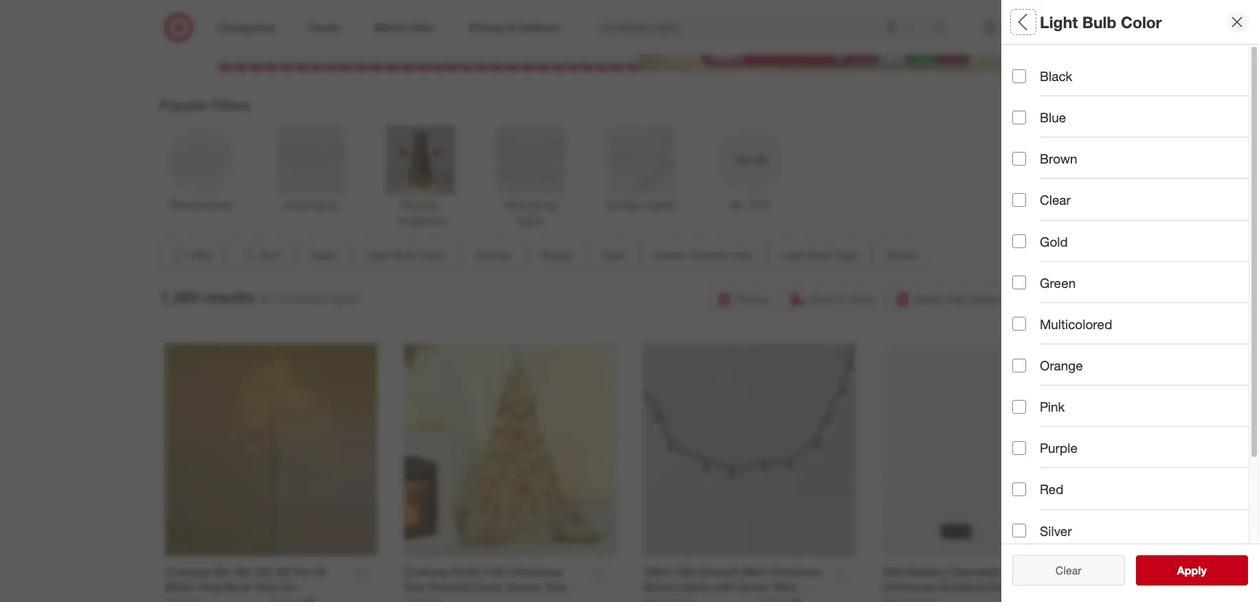 Task type: vqa. For each thing, say whether or not it's contained in the screenshot.
'is'
no



Task type: describe. For each thing, give the bounding box(es) containing it.
light bulb color inside dialog
[[1040, 12, 1162, 31]]

black
[[1040, 68, 1073, 84]]

1 vertical spatial deals
[[310, 248, 338, 262]]

type down multicolored
[[1080, 348, 1109, 363]]

Orange checkbox
[[1013, 359, 1026, 372]]

bulb down novelty sculpture lights
[[394, 248, 417, 262]]

0 vertical spatial indoor outdoor use button
[[643, 240, 764, 270]]

Gold checkbox
[[1013, 235, 1026, 248]]

4ft/
[[234, 565, 252, 579]]

price
[[1013, 492, 1045, 508]]

mini string lights link
[[489, 123, 572, 229]]

0 vertical spatial deals button
[[1013, 45, 1249, 93]]

type inside power type button
[[1055, 540, 1084, 556]]

costway prelit 7.5ft christmas tree flocked xmas snowy tree 450 led lights link
[[404, 564, 584, 602]]

clear all button
[[1013, 555, 1125, 586]]

all
[[1078, 564, 1089, 577]]

filter button
[[159, 240, 223, 270]]

lighted length button
[[1013, 430, 1249, 478]]

wondershop™
[[643, 596, 715, 602]]

apply
[[1177, 564, 1207, 577]]

wondershop
[[169, 198, 232, 212]]

shipping
[[1047, 292, 1091, 306]]

power type button
[[1013, 526, 1249, 574]]

multicolored
[[1040, 316, 1113, 332]]

clear right clear option
[[1040, 192, 1071, 208]]

warm
[[918, 596, 948, 602]]

search button
[[927, 12, 960, 45]]

length
[[1063, 444, 1106, 460]]

for inside 1,360 results for "christmas lights"
[[260, 292, 273, 305]]

in
[[838, 292, 847, 306]]

4 link
[[1067, 12, 1097, 43]]

5ft/
[[255, 565, 274, 579]]

see results
[[1163, 564, 1221, 577]]

operated
[[950, 565, 999, 579]]

see results button
[[1136, 555, 1248, 586]]

tree inside costway 2ft/ 4ft/ 5ft/ 6ft pre-lit white twig birch tree for christmas holiday w/ led lights
[[255, 580, 277, 594]]

filter
[[189, 248, 213, 262]]

costway for costway 2ft/ 4ft/ 5ft/ 6ft pre-lit white twig birch tree for christmas holiday w/ led lights
[[165, 565, 210, 579]]

novelty
[[402, 198, 439, 212]]

$15
[[753, 198, 770, 212]]

2ft/
[[213, 565, 231, 579]]

popular
[[159, 97, 208, 113]]

price button
[[1013, 478, 1249, 526]]

wondershop link
[[159, 123, 242, 213]]

all filters dialog
[[1002, 0, 1259, 602]]

blue
[[1040, 109, 1066, 125]]

novelty sculpture lights
[[398, 198, 444, 243]]

holiday
[[221, 596, 261, 602]]

fairy
[[990, 580, 1015, 594]]

white inside costway 2ft/ 4ft/ 5ft/ 6ft pre-lit white twig birch tree for christmas holiday w/ led lights
[[165, 580, 195, 594]]

bulb inside light bulb color dialog
[[1083, 12, 1117, 31]]

Blue checkbox
[[1013, 110, 1026, 124]]

silver
[[1040, 523, 1072, 539]]

outdoor inside "all filters" dialog
[[1057, 299, 1108, 315]]

0 horizontal spatial light bulb type button
[[770, 240, 870, 270]]

pickup
[[736, 292, 769, 306]]

sold inside "all filters" dialog
[[1013, 155, 1040, 171]]

red
[[1040, 481, 1064, 497]]

100ct led smooth mini christmas string lights with green wire - wondershop™
[[643, 565, 822, 602]]

clear all
[[1049, 564, 1089, 577]]

bulb down black
[[1048, 107, 1076, 123]]

0 horizontal spatial deals button
[[298, 240, 349, 270]]

icicle lights link
[[269, 123, 352, 213]]

power
[[1013, 540, 1052, 556]]

outdoor inside outdoor lights link
[[606, 198, 646, 212]]

type down "outdoor lights"
[[602, 248, 625, 262]]

brand inside "all filters" dialog
[[1013, 396, 1050, 412]]

lights inside novelty sculpture lights
[[408, 229, 434, 243]]

Brown checkbox
[[1013, 152, 1026, 166]]

lights inside costway 2ft/ 4ft/ 5ft/ 6ft pre-lit white twig birch tree for christmas holiday w/ led lights
[[305, 596, 337, 602]]

outdoor lights link
[[599, 123, 682, 213]]

1 horizontal spatial shape button
[[1013, 189, 1249, 237]]

clear for clear button
[[1056, 564, 1082, 577]]

gold
[[1040, 233, 1068, 249]]

indoor outdoor use inside "all filters" dialog
[[1013, 299, 1136, 315]]

use inside "all filters" dialog
[[1111, 299, 1136, 315]]

smooth
[[700, 565, 740, 579]]

1,360
[[159, 287, 199, 307]]

battery
[[908, 565, 947, 579]]

30ct battery operated led christmas dewdrop fairy string lights warm white with silv
[[882, 565, 1050, 602]]

light bulb type inside "all filters" dialog
[[1013, 348, 1109, 363]]

shop in store
[[809, 292, 875, 306]]

purple
[[1040, 440, 1078, 456]]

0 horizontal spatial brand button
[[875, 240, 928, 270]]

Multicolored checkbox
[[1013, 317, 1026, 331]]

6ft
[[277, 565, 291, 579]]

shop
[[809, 292, 835, 306]]

sculpture
[[398, 214, 444, 227]]

1 vertical spatial sold by
[[475, 248, 512, 262]]

novelty sculpture lights link
[[379, 123, 462, 243]]

icicle lights
[[283, 198, 338, 212]]

outdoor lights
[[606, 198, 676, 212]]

light bulb color inside "all filters" dialog
[[1013, 107, 1113, 123]]

color inside "all filters" dialog
[[1080, 107, 1113, 123]]

filters
[[211, 97, 250, 113]]

led inside costway prelit 7.5ft christmas tree flocked xmas snowy tree 450 led lights
[[425, 596, 447, 602]]

2 tree from the left
[[404, 580, 426, 594]]

icicle
[[283, 198, 309, 212]]

30ct battery operated led christmas dewdrop fairy string lights warm white with silv link
[[882, 564, 1062, 602]]

christmas inside 30ct battery operated led christmas dewdrop fairy string lights warm white with silv
[[882, 580, 936, 594]]

1 vertical spatial sold by button
[[463, 240, 524, 270]]

What can we help you find? suggestions appear below search field
[[595, 12, 937, 43]]

1 vertical spatial shape button
[[530, 240, 585, 270]]

mini string lights
[[505, 198, 556, 227]]

type up "in"
[[835, 248, 858, 262]]

pickup button
[[710, 284, 778, 314]]

string
[[529, 198, 556, 212]]

0 horizontal spatial color
[[420, 248, 446, 262]]

see
[[1163, 564, 1183, 577]]

wire
[[773, 580, 797, 594]]

0 horizontal spatial type button
[[590, 240, 637, 270]]

sort button
[[229, 240, 293, 270]]

lighted
[[1013, 444, 1059, 460]]

lights inside costway prelit 7.5ft christmas tree flocked xmas snowy tree 450 led lights
[[450, 596, 483, 602]]

brown
[[1040, 151, 1078, 167]]

lights"
[[331, 292, 361, 305]]

apply button
[[1136, 555, 1248, 586]]

flocked
[[429, 580, 470, 594]]

mini inside mini string lights
[[505, 198, 526, 212]]

type down gold option
[[1013, 251, 1042, 267]]

same
[[914, 292, 943, 306]]

filters
[[1036, 12, 1079, 31]]

Pink checkbox
[[1013, 400, 1026, 414]]

w/
[[264, 596, 277, 602]]

dewdrop
[[939, 580, 987, 594]]

christmas inside costway prelit 7.5ft christmas tree flocked xmas snowy tree 450 led lights
[[509, 565, 563, 579]]

1 horizontal spatial light bulb type button
[[1013, 333, 1249, 382]]

results for see
[[1186, 564, 1221, 577]]

1 vertical spatial brand button
[[1013, 382, 1249, 430]]

shop in store button
[[784, 284, 883, 314]]

30ct
[[882, 565, 905, 579]]

green inside 100ct led smooth mini christmas string lights with green wire - wondershop™
[[738, 580, 770, 594]]

1 horizontal spatial outdoor
[[689, 248, 730, 262]]

bulb up 'shop'
[[809, 248, 832, 262]]



Task type: locate. For each thing, give the bounding box(es) containing it.
0 vertical spatial by
[[1044, 155, 1059, 171]]

1 vertical spatial color
[[1080, 107, 1113, 123]]

light bulb type button up 'shop'
[[770, 240, 870, 270]]

1 string from the left
[[643, 580, 675, 594]]

0 vertical spatial shape button
[[1013, 189, 1249, 237]]

with inside 100ct led smooth mini christmas string lights with green wire - wondershop™
[[713, 580, 735, 594]]

costway prelit 7.5ft christmas tree flocked xmas snowy tree 450 led lights image
[[404, 344, 616, 556], [404, 344, 616, 556]]

sponsored
[[1001, 72, 1042, 82]]

Black checkbox
[[1013, 69, 1026, 83]]

1 horizontal spatial green
[[1040, 275, 1076, 291]]

0 horizontal spatial results
[[203, 287, 255, 307]]

2 costway from the left
[[404, 565, 449, 579]]

0 vertical spatial light bulb type
[[781, 248, 858, 262]]

brand down orange checkbox
[[1013, 396, 1050, 412]]

costway inside costway prelit 7.5ft christmas tree flocked xmas snowy tree 450 led lights
[[404, 565, 449, 579]]

lights down lit
[[305, 596, 337, 602]]

1 horizontal spatial sold by button
[[1013, 141, 1249, 189]]

costway inside costway 2ft/ 4ft/ 5ft/ 6ft pre-lit white twig birch tree for christmas holiday w/ led lights
[[165, 565, 210, 579]]

led right 100ct
[[675, 565, 696, 579]]

0 horizontal spatial brand
[[887, 248, 916, 262]]

clear
[[1040, 192, 1071, 208], [1049, 564, 1075, 577], [1056, 564, 1082, 577]]

4
[[1088, 14, 1092, 23]]

brand button
[[875, 240, 928, 270], [1013, 382, 1249, 430]]

1 horizontal spatial indoor outdoor use button
[[1013, 285, 1249, 333]]

1 vertical spatial indoor outdoor use
[[1013, 299, 1136, 315]]

lights inside mini string lights
[[518, 214, 544, 227]]

costway up the flocked
[[404, 565, 449, 579]]

tree up 450
[[404, 580, 426, 594]]

Purple checkbox
[[1013, 441, 1026, 455]]

1 vertical spatial indoor
[[1013, 299, 1053, 315]]

brand up 'same'
[[887, 248, 916, 262]]

color
[[1121, 12, 1162, 31], [1080, 107, 1113, 123], [420, 248, 446, 262]]

light bulb type down multicolored
[[1013, 348, 1109, 363]]

shape down mini string lights
[[541, 248, 573, 262]]

use up pickup button
[[733, 248, 753, 262]]

power type
[[1013, 540, 1084, 556]]

lit
[[316, 565, 325, 579]]

tree right snowy
[[544, 580, 566, 594]]

mini left string
[[505, 198, 526, 212]]

outdoor
[[606, 198, 646, 212], [689, 248, 730, 262], [1057, 299, 1108, 315]]

birch
[[225, 580, 252, 594]]

type down silver
[[1055, 540, 1084, 556]]

led up fairy
[[1002, 565, 1024, 579]]

white left twig
[[165, 580, 195, 594]]

1 horizontal spatial deals
[[1013, 59, 1048, 75]]

0 vertical spatial indoor outdoor use
[[654, 248, 753, 262]]

pink
[[1040, 399, 1065, 415]]

light bulb color dialog
[[1002, 0, 1259, 602]]

0 vertical spatial brand
[[887, 248, 916, 262]]

clear for clear all
[[1049, 564, 1075, 577]]

1 horizontal spatial type button
[[1013, 237, 1249, 285]]

color right 4
[[1121, 12, 1162, 31]]

tree up w/ at the left of page
[[255, 580, 277, 594]]

1 vertical spatial indoor outdoor use button
[[1013, 285, 1249, 333]]

christmas down 30ct
[[882, 580, 936, 594]]

shape inside "all filters" dialog
[[1013, 203, 1052, 219]]

2 horizontal spatial outdoor
[[1057, 299, 1108, 315]]

100ct led smooth mini christmas string lights with green wire - wondershop™ link
[[643, 564, 823, 602]]

costway up twig
[[165, 565, 210, 579]]

costway 2ft/ 4ft/ 5ft/ 6ft pre-lit white twig birch tree for christmas holiday w/ led lights image
[[165, 344, 377, 556], [165, 344, 377, 556]]

led inside 100ct led smooth mini christmas string lights with green wire - wondershop™
[[675, 565, 696, 579]]

with down fairy
[[984, 596, 1006, 602]]

bulb right filters
[[1083, 12, 1117, 31]]

by
[[1044, 155, 1059, 171], [501, 248, 512, 262]]

sold by up clear option
[[1013, 155, 1059, 171]]

0 horizontal spatial tree
[[255, 580, 277, 594]]

0 horizontal spatial light bulb color button
[[355, 240, 458, 270]]

- right $0
[[745, 198, 750, 212]]

0 vertical spatial for
[[260, 292, 273, 305]]

1 vertical spatial sold
[[475, 248, 498, 262]]

3 tree from the left
[[544, 580, 566, 594]]

shape up gold option
[[1013, 203, 1052, 219]]

1 horizontal spatial with
[[984, 596, 1006, 602]]

0 vertical spatial -
[[745, 198, 750, 212]]

1 horizontal spatial light bulb color button
[[1013, 93, 1249, 141]]

led down the flocked
[[425, 596, 447, 602]]

1 horizontal spatial sold
[[1013, 155, 1040, 171]]

green left wire
[[738, 580, 770, 594]]

indoor up multicolored checkbox
[[1013, 299, 1053, 315]]

light bulb type button
[[770, 240, 870, 270], [1013, 333, 1249, 382]]

store
[[850, 292, 875, 306]]

0 vertical spatial brand button
[[875, 240, 928, 270]]

for
[[260, 292, 273, 305], [280, 580, 295, 594]]

1 tree from the left
[[255, 580, 277, 594]]

100ct led smooth mini christmas string lights with green wire - wondershop™ image
[[643, 344, 856, 556], [643, 344, 856, 556]]

color down novelty sculpture lights
[[420, 248, 446, 262]]

2 horizontal spatial tree
[[544, 580, 566, 594]]

color right "blue" on the top of the page
[[1080, 107, 1113, 123]]

indoor outdoor use button
[[643, 240, 764, 270], [1013, 285, 1249, 333]]

lights inside 30ct battery operated led christmas dewdrop fairy string lights warm white with silv
[[882, 596, 915, 602]]

deals down the all
[[1013, 59, 1048, 75]]

0 vertical spatial sold by button
[[1013, 141, 1249, 189]]

1 horizontal spatial light bulb type
[[1013, 348, 1109, 363]]

1 vertical spatial mini
[[743, 565, 766, 579]]

white inside 30ct battery operated led christmas dewdrop fairy string lights warm white with silv
[[951, 596, 981, 602]]

results right see
[[1186, 564, 1221, 577]]

twig
[[198, 580, 222, 594]]

string
[[643, 580, 675, 594], [1018, 580, 1050, 594]]

light bulb color
[[1040, 12, 1162, 31], [1013, 107, 1113, 123], [366, 248, 446, 262]]

string right fairy
[[1018, 580, 1050, 594]]

1 horizontal spatial costway
[[404, 565, 449, 579]]

search
[[927, 22, 960, 35]]

Clear checkbox
[[1013, 193, 1026, 207]]

light
[[1040, 12, 1078, 31], [1013, 107, 1044, 123], [366, 248, 391, 262], [781, 248, 806, 262], [1013, 348, 1044, 363]]

1 horizontal spatial deals button
[[1013, 45, 1249, 93]]

0 horizontal spatial -
[[745, 198, 750, 212]]

lights down the flocked
[[450, 596, 483, 602]]

lights down 30ct
[[882, 596, 915, 602]]

pre-
[[294, 565, 316, 579]]

deals inside "all filters" dialog
[[1013, 59, 1048, 75]]

0 horizontal spatial shape button
[[530, 240, 585, 270]]

mini right smooth
[[743, 565, 766, 579]]

advertisement region
[[217, 3, 1042, 71]]

lights
[[678, 580, 710, 594], [305, 596, 337, 602], [450, 596, 483, 602], [882, 596, 915, 602]]

$0 - $15 link
[[709, 123, 792, 213]]

450
[[404, 596, 422, 602]]

1 vertical spatial white
[[951, 596, 981, 602]]

indoor outdoor use up multicolored
[[1013, 299, 1136, 315]]

1 vertical spatial light bulb color button
[[355, 240, 458, 270]]

clear left all
[[1049, 564, 1075, 577]]

results inside see results button
[[1186, 564, 1221, 577]]

results right the 1,360
[[203, 287, 255, 307]]

100ct
[[643, 565, 672, 579]]

0 horizontal spatial indoor outdoor use
[[654, 248, 753, 262]]

1 horizontal spatial sold by
[[1013, 155, 1059, 171]]

day
[[946, 292, 965, 306]]

0 horizontal spatial with
[[713, 580, 735, 594]]

2 vertical spatial outdoor
[[1057, 299, 1108, 315]]

clear down power type
[[1056, 564, 1082, 577]]

with inside 30ct battery operated led christmas dewdrop fairy string lights warm white with silv
[[984, 596, 1006, 602]]

for down 6ft
[[280, 580, 295, 594]]

"christmas
[[276, 292, 328, 305]]

christmas inside costway 2ft/ 4ft/ 5ft/ 6ft pre-lit white twig birch tree for christmas holiday w/ led lights
[[165, 596, 218, 602]]

1 vertical spatial brand
[[1013, 396, 1050, 412]]

light bulb type up 'shop'
[[781, 248, 858, 262]]

0 vertical spatial shape
[[1013, 203, 1052, 219]]

lighted length
[[1013, 444, 1106, 460]]

costway for costway prelit 7.5ft christmas tree flocked xmas snowy tree 450 led lights
[[404, 565, 449, 579]]

1 vertical spatial for
[[280, 580, 295, 594]]

0 horizontal spatial light bulb type
[[781, 248, 858, 262]]

for left "christmas
[[260, 292, 273, 305]]

1 vertical spatial outdoor
[[689, 248, 730, 262]]

indoor inside "all filters" dialog
[[1013, 299, 1053, 315]]

1 vertical spatial light bulb type button
[[1013, 333, 1249, 382]]

0 horizontal spatial sold
[[475, 248, 498, 262]]

by down mini string lights
[[501, 248, 512, 262]]

0 vertical spatial results
[[203, 287, 255, 307]]

$0 - $15
[[731, 198, 770, 212]]

clear inside "all filters" dialog
[[1049, 564, 1075, 577]]

0 vertical spatial indoor
[[654, 248, 686, 262]]

Silver checkbox
[[1013, 524, 1026, 538]]

deals
[[1013, 59, 1048, 75], [310, 248, 338, 262]]

0 vertical spatial deals
[[1013, 59, 1048, 75]]

0 vertical spatial white
[[165, 580, 195, 594]]

- inside $0 - $15 'link'
[[745, 198, 750, 212]]

0 vertical spatial sold
[[1013, 155, 1040, 171]]

green up "shipping"
[[1040, 275, 1076, 291]]

1 horizontal spatial -
[[800, 580, 804, 594]]

0 horizontal spatial use
[[733, 248, 753, 262]]

1 horizontal spatial color
[[1080, 107, 1113, 123]]

1 costway from the left
[[165, 565, 210, 579]]

1,360 results for "christmas lights"
[[159, 287, 361, 307]]

1 horizontal spatial results
[[1186, 564, 1221, 577]]

green inside light bulb color dialog
[[1040, 275, 1076, 291]]

sold by
[[1013, 155, 1059, 171], [475, 248, 512, 262]]

0 vertical spatial color
[[1121, 12, 1162, 31]]

costway
[[165, 565, 210, 579], [404, 565, 449, 579]]

white
[[165, 580, 195, 594], [951, 596, 981, 602]]

2 vertical spatial color
[[420, 248, 446, 262]]

type
[[602, 248, 625, 262], [835, 248, 858, 262], [1013, 251, 1042, 267], [1080, 348, 1109, 363], [1055, 540, 1084, 556]]

0 horizontal spatial outdoor
[[606, 198, 646, 212]]

orange
[[1040, 357, 1083, 373]]

0 vertical spatial use
[[733, 248, 753, 262]]

prelit
[[452, 565, 480, 579]]

1 vertical spatial -
[[800, 580, 804, 594]]

same day delivery
[[914, 292, 1007, 306]]

led inside costway 2ft/ 4ft/ 5ft/ 6ft pre-lit white twig birch tree for christmas holiday w/ led lights
[[280, 596, 301, 602]]

0 horizontal spatial string
[[643, 580, 675, 594]]

1 vertical spatial by
[[501, 248, 512, 262]]

lights inside 100ct led smooth mini christmas string lights with green wire - wondershop™
[[678, 580, 710, 594]]

1 vertical spatial use
[[1111, 299, 1136, 315]]

light inside dialog
[[1040, 12, 1078, 31]]

1 vertical spatial light bulb color
[[1013, 107, 1113, 123]]

christmas up snowy
[[509, 565, 563, 579]]

by inside "all filters" dialog
[[1044, 155, 1059, 171]]

led right w/ at the left of page
[[280, 596, 301, 602]]

1 horizontal spatial tree
[[404, 580, 426, 594]]

costway 2ft/ 4ft/ 5ft/ 6ft pre-lit white twig birch tree for christmas holiday w/ led lights link
[[165, 564, 345, 602]]

Red checkbox
[[1013, 483, 1026, 496]]

by right brown option in the right top of the page
[[1044, 155, 1059, 171]]

1 horizontal spatial brand button
[[1013, 382, 1249, 430]]

type button
[[1013, 237, 1249, 285], [590, 240, 637, 270]]

0 horizontal spatial white
[[165, 580, 195, 594]]

0 vertical spatial green
[[1040, 275, 1076, 291]]

all
[[1013, 12, 1032, 31]]

indoor outdoor use up pickup button
[[654, 248, 753, 262]]

christmas inside 100ct led smooth mini christmas string lights with green wire - wondershop™
[[769, 565, 822, 579]]

lights up wondershop™
[[678, 580, 710, 594]]

deals button up "christmas
[[298, 240, 349, 270]]

brand button up length
[[1013, 382, 1249, 430]]

1 horizontal spatial brand
[[1013, 396, 1050, 412]]

1 horizontal spatial indoor
[[1013, 299, 1053, 315]]

for inside costway 2ft/ 4ft/ 5ft/ 6ft pre-lit white twig birch tree for christmas holiday w/ led lights
[[280, 580, 295, 594]]

30ct battery operated led christmas dewdrop fairy string lights warm white with silver wire - wondershop™ image
[[882, 344, 1095, 556], [882, 344, 1095, 556]]

mini inside 100ct led smooth mini christmas string lights with green wire - wondershop™
[[743, 565, 766, 579]]

use up multicolored
[[1111, 299, 1136, 315]]

deals button down 4 link
[[1013, 45, 1249, 93]]

1 vertical spatial with
[[984, 596, 1006, 602]]

2 string from the left
[[1018, 580, 1050, 594]]

0 horizontal spatial shape
[[541, 248, 573, 262]]

indoor down "outdoor lights"
[[654, 248, 686, 262]]

bulb
[[1083, 12, 1117, 31], [1048, 107, 1076, 123], [394, 248, 417, 262], [809, 248, 832, 262], [1048, 348, 1076, 363]]

color inside dialog
[[1121, 12, 1162, 31]]

string down 100ct
[[643, 580, 675, 594]]

with down smooth
[[713, 580, 735, 594]]

1 horizontal spatial shape
[[1013, 203, 1052, 219]]

led inside 30ct battery operated led christmas dewdrop fairy string lights warm white with silv
[[1002, 565, 1024, 579]]

0 horizontal spatial indoor outdoor use button
[[643, 240, 764, 270]]

christmas up wire
[[769, 565, 822, 579]]

brand button up 'same'
[[875, 240, 928, 270]]

0 horizontal spatial deals
[[310, 248, 338, 262]]

deals up "christmas
[[310, 248, 338, 262]]

0 vertical spatial sold by
[[1013, 155, 1059, 171]]

light bulb type button down multicolored
[[1013, 333, 1249, 382]]

Green checkbox
[[1013, 276, 1026, 290]]

delivery
[[968, 292, 1007, 306]]

sold
[[1013, 155, 1040, 171], [475, 248, 498, 262]]

2 horizontal spatial color
[[1121, 12, 1162, 31]]

christmas
[[509, 565, 563, 579], [769, 565, 822, 579], [882, 580, 936, 594], [165, 596, 218, 602]]

0 vertical spatial light bulb color button
[[1013, 93, 1249, 141]]

bulb down multicolored
[[1048, 348, 1076, 363]]

costway prelit 7.5ft christmas tree flocked xmas snowy tree 450 led lights
[[404, 565, 566, 602]]

$0
[[731, 198, 742, 212]]

results for 1,360
[[203, 287, 255, 307]]

1 vertical spatial light bulb type
[[1013, 348, 1109, 363]]

sold by down mini string lights
[[475, 248, 512, 262]]

christmas down twig
[[165, 596, 218, 602]]

clear button
[[1013, 555, 1125, 586]]

1 horizontal spatial use
[[1111, 299, 1136, 315]]

0 vertical spatial light bulb color
[[1040, 12, 1162, 31]]

0 vertical spatial outdoor
[[606, 198, 646, 212]]

- inside 100ct led smooth mini christmas string lights with green wire - wondershop™
[[800, 580, 804, 594]]

costway 2ft/ 4ft/ 5ft/ 6ft pre-lit white twig birch tree for christmas holiday w/ led lights
[[165, 565, 337, 602]]

tree
[[255, 580, 277, 594], [404, 580, 426, 594], [544, 580, 566, 594]]

2 vertical spatial light bulb color
[[366, 248, 446, 262]]

indoor
[[654, 248, 686, 262], [1013, 299, 1053, 315]]

deals button
[[1013, 45, 1249, 93], [298, 240, 349, 270]]

1 horizontal spatial string
[[1018, 580, 1050, 594]]

sort
[[260, 248, 281, 262]]

1 vertical spatial green
[[738, 580, 770, 594]]

1 horizontal spatial by
[[1044, 155, 1059, 171]]

sold by inside "all filters" dialog
[[1013, 155, 1059, 171]]

shipping button
[[1022, 284, 1100, 314]]

0 horizontal spatial indoor
[[654, 248, 686, 262]]

results
[[203, 287, 255, 307], [1186, 564, 1221, 577]]

- right wire
[[800, 580, 804, 594]]

white down dewdrop at the bottom right of the page
[[951, 596, 981, 602]]

string inside 100ct led smooth mini christmas string lights with green wire - wondershop™
[[643, 580, 675, 594]]

string inside 30ct battery operated led christmas dewdrop fairy string lights warm white with silv
[[1018, 580, 1050, 594]]

all filters
[[1013, 12, 1079, 31]]

0 horizontal spatial mini
[[505, 198, 526, 212]]

7.5ft
[[483, 565, 506, 579]]



